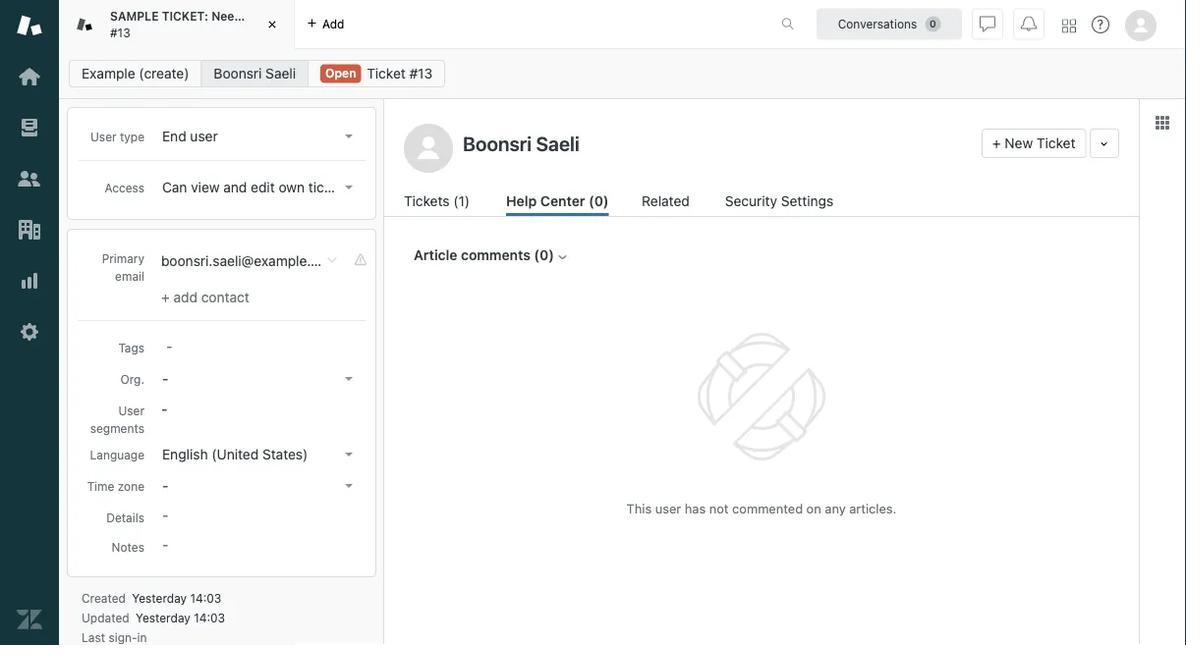 Task type: describe. For each thing, give the bounding box(es) containing it.
edit
[[251, 179, 275, 196]]

center
[[540, 193, 585, 209]]

1 vertical spatial 14:03
[[194, 611, 225, 625]]

security settings
[[725, 193, 834, 209]]

get started image
[[17, 64, 42, 89]]

notifications image
[[1021, 16, 1037, 32]]

created
[[82, 592, 126, 605]]

zendesk image
[[17, 607, 42, 633]]

this
[[627, 502, 652, 517]]

and
[[223, 179, 247, 196]]

ticket #13
[[367, 65, 433, 82]]

time zone
[[87, 480, 144, 493]]

view
[[191, 179, 220, 196]]

sample ticket: need less items than ordered #13
[[110, 9, 381, 39]]

states)
[[262, 447, 308, 463]]

help center (0)
[[506, 193, 609, 209]]

ticket inside button
[[1037, 135, 1076, 151]]

zendesk support image
[[17, 13, 42, 38]]

(1)
[[453, 193, 470, 209]]

+ add contact
[[161, 289, 249, 306]]

ticket:
[[162, 9, 208, 23]]

main element
[[0, 0, 59, 646]]

less
[[245, 9, 268, 23]]

security
[[725, 193, 777, 209]]

boonsri saeli
[[214, 65, 296, 82]]

has
[[685, 502, 706, 517]]

user for this
[[655, 502, 681, 517]]

get help image
[[1092, 16, 1110, 33]]

created yesterday 14:03 updated yesterday 14:03 last sign-in
[[82, 592, 225, 645]]

apps image
[[1155, 115, 1171, 131]]

only
[[354, 179, 381, 196]]

add inside popup button
[[322, 17, 344, 31]]

ordered
[[335, 9, 381, 23]]

saeli
[[266, 65, 296, 82]]

#13 inside secondary element
[[409, 65, 433, 82]]

0 vertical spatial yesterday
[[132, 592, 187, 605]]

related
[[642, 193, 690, 209]]

article
[[414, 247, 457, 263]]

end user
[[162, 128, 218, 144]]

views image
[[17, 115, 42, 141]]

tabs tab list
[[59, 0, 761, 49]]

arrow down image for -
[[345, 485, 353, 488]]

user for end
[[190, 128, 218, 144]]

than
[[306, 9, 332, 23]]

time
[[87, 480, 114, 493]]

0 horizontal spatial add
[[173, 289, 197, 306]]

1 vertical spatial -
[[161, 402, 168, 418]]

- for org.
[[162, 371, 169, 387]]

can view and edit own tickets only button
[[156, 174, 381, 201]]

close image
[[262, 15, 282, 34]]

need
[[211, 9, 242, 23]]

segments
[[90, 422, 144, 435]]

language
[[90, 448, 144, 462]]

this user has not commented on any articles.
[[627, 502, 897, 517]]

arrow down image inside - button
[[345, 377, 353, 381]]

own
[[279, 179, 305, 196]]

(create)
[[139, 65, 189, 82]]

boonsri
[[214, 65, 262, 82]]

user type
[[90, 130, 144, 144]]

example (create) button
[[69, 60, 202, 87]]

+ for + add contact
[[161, 289, 170, 306]]

user segments
[[90, 404, 144, 435]]

example
[[82, 65, 135, 82]]

end user button
[[156, 123, 361, 150]]

commented
[[732, 502, 803, 517]]

(0) for help center (0)
[[589, 193, 609, 209]]

open
[[325, 66, 356, 80]]

english (united states) button
[[156, 441, 361, 469]]

arrow down image for (united
[[345, 453, 353, 457]]

1 vertical spatial yesterday
[[136, 611, 190, 625]]

(0) for article comments (0)
[[534, 247, 554, 263]]

help center (0) link
[[506, 191, 609, 216]]



Task type: vqa. For each thing, say whether or not it's contained in the screenshot.
Select
no



Task type: locate. For each thing, give the bounding box(es) containing it.
- right zone on the bottom
[[162, 478, 169, 494]]

can
[[162, 179, 187, 196]]

1 horizontal spatial (0)
[[589, 193, 609, 209]]

customers image
[[17, 166, 42, 192]]

arrow down image right states)
[[345, 453, 353, 457]]

0 vertical spatial (0)
[[589, 193, 609, 209]]

in
[[137, 631, 147, 645]]

- button for time zone
[[156, 473, 361, 500]]

1 arrow down image from the top
[[345, 135, 353, 139]]

+ left the new
[[993, 135, 1001, 151]]

arrow down image down english (united states) button
[[345, 485, 353, 488]]

1 vertical spatial arrow down image
[[345, 377, 353, 381]]

2 arrow down image from the top
[[345, 377, 353, 381]]

tickets
[[404, 193, 450, 209]]

0 vertical spatial ticket
[[367, 65, 406, 82]]

primary
[[102, 252, 144, 265]]

#13 down tabs tab list
[[409, 65, 433, 82]]

yesterday
[[132, 592, 187, 605], [136, 611, 190, 625]]

settings
[[781, 193, 834, 209]]

#13 down sample
[[110, 26, 130, 39]]

#13 inside sample ticket: need less items than ordered #13
[[110, 26, 130, 39]]

articles.
[[849, 502, 897, 517]]

arrow down image
[[345, 186, 353, 190], [345, 485, 353, 488]]

0 vertical spatial 14:03
[[190, 592, 222, 605]]

english
[[162, 447, 208, 463]]

arrow down image for can view and edit own tickets only
[[345, 186, 353, 190]]

2 vertical spatial -
[[162, 478, 169, 494]]

arrow down image inside - button
[[345, 485, 353, 488]]

zone
[[118, 480, 144, 493]]

new
[[1005, 135, 1033, 151]]

admin image
[[17, 319, 42, 345]]

0 vertical spatial arrow down image
[[345, 135, 353, 139]]

+ new ticket button
[[982, 129, 1086, 158]]

contact
[[201, 289, 249, 306]]

3 arrow down image from the top
[[345, 453, 353, 457]]

boonsri saeli link
[[201, 60, 309, 87]]

1 horizontal spatial user
[[655, 502, 681, 517]]

0 horizontal spatial (0)
[[534, 247, 554, 263]]

end
[[162, 128, 186, 144]]

primary email
[[102, 252, 144, 283]]

user up segments
[[118, 404, 144, 418]]

- field
[[158, 335, 361, 357]]

not
[[709, 502, 729, 517]]

notes
[[112, 541, 144, 554]]

1 vertical spatial user
[[118, 404, 144, 418]]

0 vertical spatial +
[[993, 135, 1001, 151]]

any
[[825, 502, 846, 517]]

ticket inside secondary element
[[367, 65, 406, 82]]

user for user type
[[90, 130, 117, 144]]

boonsri.saeli@example.com
[[161, 253, 338, 269]]

0 horizontal spatial user
[[190, 128, 218, 144]]

reporting image
[[17, 268, 42, 294]]

1 vertical spatial (0)
[[534, 247, 554, 263]]

conversations
[[838, 17, 917, 31]]

user
[[90, 130, 117, 144], [118, 404, 144, 418]]

user
[[190, 128, 218, 144], [655, 502, 681, 517]]

ticket right the new
[[1037, 135, 1076, 151]]

- button
[[156, 366, 361, 393], [156, 473, 361, 500]]

example (create)
[[82, 65, 189, 82]]

0 vertical spatial user
[[90, 130, 117, 144]]

0 vertical spatial #13
[[110, 26, 130, 39]]

+ for + new ticket
[[993, 135, 1001, 151]]

- button down english (united states) button
[[156, 473, 361, 500]]

user left the type
[[90, 130, 117, 144]]

tags
[[118, 341, 144, 355]]

organizations image
[[17, 217, 42, 243]]

sample
[[110, 9, 159, 23]]

tab containing sample ticket: need less items than ordered
[[59, 0, 381, 49]]

button displays agent's chat status as invisible. image
[[980, 16, 996, 32]]

1 vertical spatial #13
[[409, 65, 433, 82]]

security settings link
[[725, 191, 839, 216]]

(united
[[212, 447, 259, 463]]

user right end
[[190, 128, 218, 144]]

(0) right comments
[[534, 247, 554, 263]]

comments
[[461, 247, 531, 263]]

updated
[[82, 611, 129, 625]]

arrow down image up tickets
[[345, 135, 353, 139]]

+ left contact
[[161, 289, 170, 306]]

english (united states)
[[162, 447, 308, 463]]

email
[[115, 269, 144, 283]]

+ inside + new ticket button
[[993, 135, 1001, 151]]

arrow down image inside 'end user' button
[[345, 135, 353, 139]]

14:03
[[190, 592, 222, 605], [194, 611, 225, 625]]

1 vertical spatial arrow down image
[[345, 485, 353, 488]]

1 vertical spatial - button
[[156, 473, 361, 500]]

0 vertical spatial - button
[[156, 366, 361, 393]]

2 vertical spatial arrow down image
[[345, 453, 353, 457]]

can view and edit own tickets only
[[162, 179, 381, 196]]

user inside user segments
[[118, 404, 144, 418]]

sign-
[[109, 631, 137, 645]]

1 horizontal spatial +
[[993, 135, 1001, 151]]

1 - button from the top
[[156, 366, 361, 393]]

1 vertical spatial user
[[655, 502, 681, 517]]

org.
[[120, 373, 144, 386]]

2 - button from the top
[[156, 473, 361, 500]]

2 arrow down image from the top
[[345, 485, 353, 488]]

items
[[271, 9, 303, 23]]

- right user segments
[[161, 402, 168, 418]]

1 vertical spatial ticket
[[1037, 135, 1076, 151]]

tickets
[[308, 179, 351, 196]]

access
[[105, 181, 144, 195]]

1 arrow down image from the top
[[345, 186, 353, 190]]

ticket right open
[[367, 65, 406, 82]]

secondary element
[[59, 54, 1186, 93]]

(0) right center
[[589, 193, 609, 209]]

-
[[162, 371, 169, 387], [161, 402, 168, 418], [162, 478, 169, 494]]

article comments (0)
[[414, 247, 554, 263]]

user left the has
[[655, 502, 681, 517]]

add
[[322, 17, 344, 31], [173, 289, 197, 306]]

tab
[[59, 0, 381, 49]]

user for user segments
[[118, 404, 144, 418]]

add left contact
[[173, 289, 197, 306]]

zendesk products image
[[1062, 19, 1076, 33]]

add right items
[[322, 17, 344, 31]]

on
[[807, 502, 821, 517]]

arrow down image
[[345, 135, 353, 139], [345, 377, 353, 381], [345, 453, 353, 457]]

arrow down image inside english (united states) button
[[345, 453, 353, 457]]

arrow down image down - field
[[345, 377, 353, 381]]

- button for org.
[[156, 366, 361, 393]]

0 horizontal spatial ticket
[[367, 65, 406, 82]]

0 horizontal spatial +
[[161, 289, 170, 306]]

arrow down image left only
[[345, 186, 353, 190]]

None text field
[[457, 129, 974, 158]]

0 horizontal spatial #13
[[110, 26, 130, 39]]

details
[[106, 511, 144, 525]]

tickets (1) link
[[404, 191, 473, 216]]

arrow down image for user
[[345, 135, 353, 139]]

arrow down image inside can view and edit own tickets only button
[[345, 186, 353, 190]]

related link
[[642, 191, 692, 216]]

0 vertical spatial add
[[322, 17, 344, 31]]

user inside button
[[190, 128, 218, 144]]

1 horizontal spatial user
[[118, 404, 144, 418]]

- right the org.
[[162, 371, 169, 387]]

tickets (1)
[[404, 193, 470, 209]]

- for time zone
[[162, 478, 169, 494]]

conversations button
[[817, 8, 962, 40]]

1 horizontal spatial #13
[[409, 65, 433, 82]]

help
[[506, 193, 537, 209]]

type
[[120, 130, 144, 144]]

0 vertical spatial -
[[162, 371, 169, 387]]

add button
[[295, 0, 356, 48]]

1 vertical spatial add
[[173, 289, 197, 306]]

0 horizontal spatial user
[[90, 130, 117, 144]]

1 horizontal spatial ticket
[[1037, 135, 1076, 151]]

#13
[[110, 26, 130, 39], [409, 65, 433, 82]]

0 vertical spatial arrow down image
[[345, 186, 353, 190]]

(0)
[[589, 193, 609, 209], [534, 247, 554, 263]]

0 vertical spatial user
[[190, 128, 218, 144]]

+ new ticket
[[993, 135, 1076, 151]]

- button down - field
[[156, 366, 361, 393]]

+
[[993, 135, 1001, 151], [161, 289, 170, 306]]

1 vertical spatial +
[[161, 289, 170, 306]]

last
[[82, 631, 105, 645]]

1 horizontal spatial add
[[322, 17, 344, 31]]



